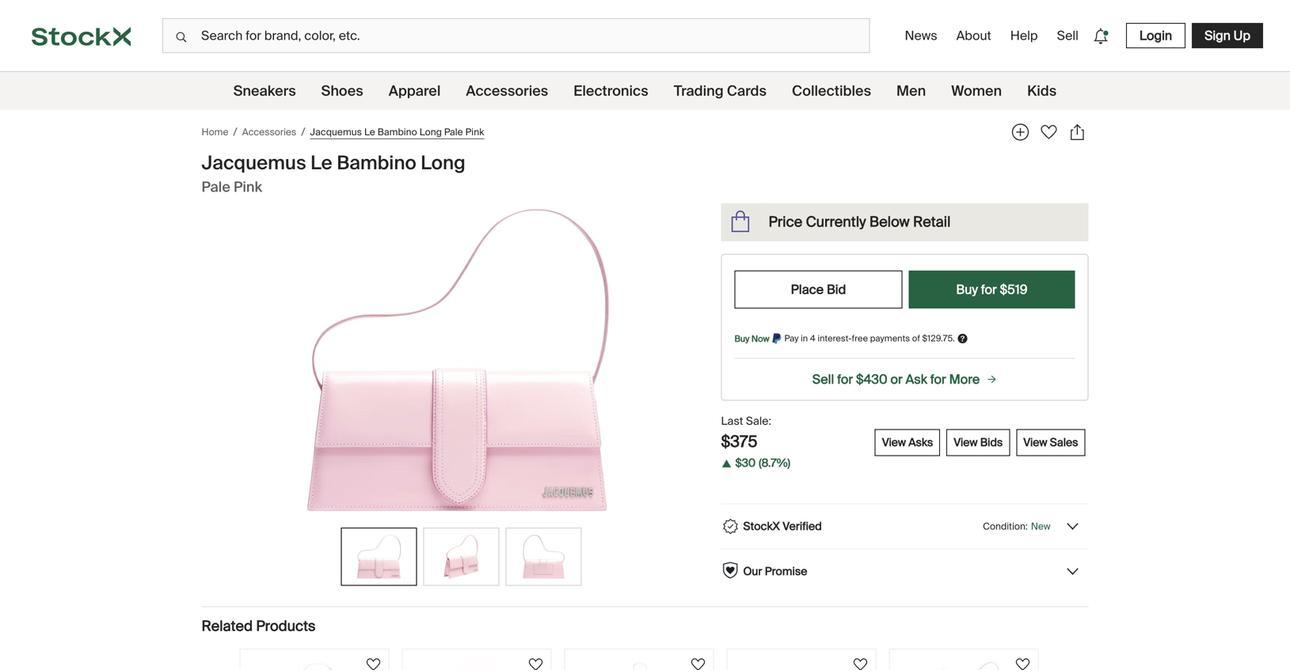 Task type: vqa. For each thing, say whether or not it's contained in the screenshot.
FULL- related to $175
no



Task type: describe. For each thing, give the bounding box(es) containing it.
collectibles link
[[792, 72, 871, 110]]

related products
[[202, 618, 316, 636]]

apparel link
[[389, 72, 441, 110]]

$375
[[721, 432, 758, 452]]

sneakers
[[233, 82, 296, 100]]

sign up button
[[1192, 23, 1263, 48]]

share image
[[1066, 121, 1089, 143]]

product category switcher element
[[0, 72, 1290, 110]]

about
[[956, 27, 991, 44]]

help
[[1010, 27, 1038, 44]]

sell for $430 or ask for more link
[[735, 371, 1075, 388]]

pale inside home / accessories / jacquemus le bambino long pale pink
[[444, 126, 463, 138]]

for for $430
[[837, 371, 853, 388]]

view asks button
[[875, 430, 940, 457]]

1 horizontal spatial for
[[930, 371, 946, 388]]

sign up
[[1205, 27, 1250, 44]]

jacquemus inside home / accessories / jacquemus le bambino long pale pink
[[310, 126, 362, 138]]

help link
[[1004, 21, 1044, 50]]

▲
[[721, 457, 732, 472]]

men link
[[897, 72, 926, 110]]

products
[[256, 618, 316, 636]]

related
[[202, 618, 253, 636]]

collectibles
[[792, 82, 871, 100]]

price currently below retail
[[769, 213, 951, 231]]

jacquemus le bambino white image
[[259, 663, 370, 671]]

jacquemus inside jacquemus le bambino long pale pink
[[202, 151, 306, 175]]

last
[[721, 414, 743, 429]]

stockx verified
[[743, 519, 822, 534]]

stockx
[[743, 519, 780, 534]]

1 / from the left
[[233, 125, 237, 139]]

view for view asks
[[882, 435, 906, 450]]

view bids
[[954, 435, 1003, 450]]

stockx logo image
[[32, 27, 131, 46]]

stockx logo link
[[0, 0, 162, 71]]

place
[[791, 282, 824, 298]]

our
[[743, 565, 762, 579]]

(8.7%)
[[759, 456, 790, 471]]

2 nextproductimage image from the left
[[430, 535, 492, 579]]

women
[[951, 82, 1002, 100]]

pink inside home / accessories / jacquemus le bambino long pale pink
[[465, 126, 484, 138]]

free
[[852, 333, 868, 345]]

pale inside jacquemus le bambino long pale pink
[[202, 178, 230, 196]]

bambino inside home / accessories / jacquemus le bambino long pale pink
[[378, 126, 417, 138]]

buy for $519 link
[[909, 271, 1075, 309]]

place bid link
[[735, 271, 902, 309]]

add to portfolio image
[[1009, 121, 1032, 143]]

about link
[[950, 21, 998, 50]]

follow image for "jacquemus le bambino white" image
[[364, 656, 383, 671]]

accessories link
[[466, 72, 548, 110]]

trading cards
[[674, 82, 767, 100]]

jacquemus le bambino long pale pink
[[202, 151, 465, 196]]

jacquemus le bambino long shoulder bag pink image
[[908, 663, 1019, 671]]

follow image for jacquemus le bambino shoulder bag long white image
[[851, 656, 870, 671]]

2 / from the left
[[301, 125, 305, 139]]

4
[[810, 333, 816, 345]]

in
[[801, 333, 808, 345]]

new
[[1031, 521, 1051, 533]]

last sale: $375 ▲ $30 (8.7%)
[[721, 414, 790, 472]]

sell for $430 or ask for more
[[812, 371, 980, 388]]

accessories
[[242, 126, 296, 138]]

toggle authenticity value prop image
[[1065, 519, 1081, 535]]

currently
[[806, 213, 866, 231]]

$30
[[735, 456, 756, 471]]

trading
[[674, 82, 724, 100]]

long inside jacquemus le bambino long pale pink
[[421, 151, 465, 175]]

electronics link
[[574, 72, 648, 110]]

1 nextproductimage image from the left
[[348, 535, 410, 579]]

pay in 4 interest-free payments of $129.75.
[[784, 333, 955, 345]]

our promise
[[743, 565, 807, 579]]

apparel
[[389, 82, 441, 100]]

news
[[905, 27, 937, 44]]

news link
[[898, 21, 944, 50]]

notification unread icon image
[[1090, 25, 1112, 47]]

login
[[1140, 27, 1172, 44]]

long inside home / accessories / jacquemus le bambino long pale pink
[[420, 126, 442, 138]]

shoes
[[321, 82, 363, 100]]

verified
[[783, 519, 822, 534]]

ask
[[906, 371, 927, 388]]

price currently below retail image
[[724, 204, 762, 242]]



Task type: locate. For each thing, give the bounding box(es) containing it.
1 horizontal spatial sell
[[1057, 27, 1079, 44]]

sell down 4
[[812, 371, 834, 388]]

view left sales
[[1023, 435, 1047, 450]]

/
[[233, 125, 237, 139], [301, 125, 305, 139]]

2 follow image from the left
[[1013, 656, 1032, 671]]

asks
[[909, 435, 933, 450]]

kids
[[1027, 82, 1057, 100]]

promise
[[765, 565, 807, 579]]

0 vertical spatial sell
[[1057, 27, 1079, 44]]

pay
[[784, 333, 799, 345]]

buy
[[956, 282, 978, 298], [735, 333, 749, 345]]

up
[[1234, 27, 1250, 44]]

price
[[769, 213, 802, 231]]

cards
[[727, 82, 767, 100]]

2 horizontal spatial nextproductimage image
[[513, 535, 575, 579]]

0 vertical spatial pink
[[465, 126, 484, 138]]

1 horizontal spatial le
[[364, 126, 375, 138]]

jacquemus le bambino long shoulder bag white image
[[584, 663, 695, 671]]

sale:
[[746, 414, 771, 429]]

electronics
[[574, 82, 648, 100]]

bids
[[980, 435, 1003, 450]]

$519
[[1000, 282, 1028, 298]]

sell
[[1057, 27, 1079, 44], [812, 371, 834, 388]]

le inside jacquemus le bambino long pale pink
[[311, 151, 332, 175]]

buy for buy now
[[735, 333, 749, 345]]

login button
[[1126, 23, 1186, 48]]

accessories
[[466, 82, 548, 100]]

0 horizontal spatial le
[[311, 151, 332, 175]]

$129.75.
[[922, 333, 955, 345]]

1 vertical spatial long
[[421, 151, 465, 175]]

sign
[[1205, 27, 1231, 44]]

0 horizontal spatial pink
[[234, 178, 262, 196]]

below
[[870, 213, 910, 231]]

0 horizontal spatial jacquemus
[[202, 151, 306, 175]]

0 horizontal spatial pale
[[202, 178, 230, 196]]

view inside view sales button
[[1023, 435, 1047, 450]]

for left $519
[[981, 282, 997, 298]]

pale
[[444, 126, 463, 138], [202, 178, 230, 196]]

buy for buy for $519
[[956, 282, 978, 298]]

or
[[891, 371, 903, 388]]

trading cards link
[[674, 72, 767, 110]]

le up jacquemus le bambino long pale pink
[[364, 126, 375, 138]]

sneakers link
[[233, 72, 296, 110]]

view left bids
[[954, 435, 978, 450]]

0 horizontal spatial nextproductimage image
[[348, 535, 410, 579]]

3 follow image from the left
[[851, 656, 870, 671]]

buy left now
[[735, 333, 749, 345]]

2 horizontal spatial for
[[981, 282, 997, 298]]

1 horizontal spatial jacquemus
[[310, 126, 362, 138]]

buy for $519
[[956, 282, 1028, 298]]

for left $430
[[837, 371, 853, 388]]

jacquemus le bambino shoulder bag long white image
[[746, 663, 857, 671]]

pink down accessories link
[[234, 178, 262, 196]]

bambino
[[378, 126, 417, 138], [337, 151, 416, 175]]

$430
[[856, 371, 887, 388]]

follow image
[[526, 656, 545, 671], [1013, 656, 1032, 671]]

3 nextproductimage image from the left
[[513, 535, 575, 579]]

more
[[949, 371, 980, 388]]

0 vertical spatial buy
[[956, 282, 978, 298]]

women link
[[951, 72, 1002, 110]]

1 vertical spatial sell
[[812, 371, 834, 388]]

tab list
[[338, 525, 585, 590]]

for for $519
[[981, 282, 997, 298]]

1 horizontal spatial view
[[954, 435, 978, 450]]

shoes link
[[321, 72, 363, 110]]

follow image for jacquemus le bambino long shoulder bag white image
[[689, 656, 708, 671]]

view
[[882, 435, 906, 450], [954, 435, 978, 450], [1023, 435, 1047, 450]]

sell for sell
[[1057, 27, 1079, 44]]

2 horizontal spatial view
[[1023, 435, 1047, 450]]

1 vertical spatial bambino
[[337, 151, 416, 175]]

bambino down home / accessories / jacquemus le bambino long pale pink at the top of page
[[337, 151, 416, 175]]

1 follow image from the left
[[526, 656, 545, 671]]

0 vertical spatial le
[[364, 126, 375, 138]]

pink
[[465, 126, 484, 138], [234, 178, 262, 196]]

0 horizontal spatial for
[[837, 371, 853, 388]]

view bids button
[[947, 430, 1010, 457]]

1 horizontal spatial nextproductimage image
[[430, 535, 492, 579]]

home / accessories / jacquemus le bambino long pale pink
[[202, 125, 484, 139]]

/ right home on the top left
[[233, 125, 237, 139]]

0 horizontal spatial follow image
[[364, 656, 383, 671]]

1 vertical spatial pink
[[234, 178, 262, 196]]

kids link
[[1027, 72, 1057, 110]]

0 vertical spatial jacquemus
[[310, 126, 362, 138]]

toggle promise value prop image
[[1065, 564, 1081, 580]]

for right ask
[[930, 371, 946, 388]]

view for view bids
[[954, 435, 978, 450]]

view sales
[[1023, 435, 1078, 450]]

favorite image
[[1038, 121, 1060, 143]]

pink down accessories
[[465, 126, 484, 138]]

men
[[897, 82, 926, 100]]

1 vertical spatial le
[[311, 151, 332, 175]]

1 horizontal spatial pink
[[465, 126, 484, 138]]

of
[[912, 333, 920, 345]]

retail
[[913, 213, 951, 231]]

condition:
[[983, 521, 1028, 533]]

home
[[202, 126, 228, 138]]

follow image for jacquemus le bambino long shoulder bag pink image
[[1013, 656, 1032, 671]]

1 vertical spatial pale
[[202, 178, 230, 196]]

follow image
[[364, 656, 383, 671], [689, 656, 708, 671], [851, 656, 870, 671]]

view sales button
[[1016, 430, 1085, 457]]

interest-
[[818, 333, 852, 345]]

le inside home / accessories / jacquemus le bambino long pale pink
[[364, 126, 375, 138]]

le down home / accessories / jacquemus le bambino long pale pink at the top of page
[[311, 151, 332, 175]]

pink inside jacquemus le bambino long pale pink
[[234, 178, 262, 196]]

bambino down apparel link
[[378, 126, 417, 138]]

accessories link
[[242, 125, 296, 139]]

jacquemus down shoes
[[310, 126, 362, 138]]

/ right accessories
[[301, 125, 305, 139]]

sell link
[[1051, 21, 1085, 50]]

buy now link
[[735, 333, 769, 346]]

le
[[364, 126, 375, 138], [311, 151, 332, 175]]

0 horizontal spatial /
[[233, 125, 237, 139]]

0 horizontal spatial buy
[[735, 333, 749, 345]]

1 horizontal spatial /
[[301, 125, 305, 139]]

bid
[[827, 282, 846, 298]]

1 view from the left
[[882, 435, 906, 450]]

3 view from the left
[[1023, 435, 1047, 450]]

view inside view asks button
[[882, 435, 906, 450]]

0 vertical spatial long
[[420, 126, 442, 138]]

2 follow image from the left
[[689, 656, 708, 671]]

payments
[[870, 333, 910, 345]]

1 vertical spatial jacquemus
[[202, 151, 306, 175]]

home link
[[202, 125, 228, 139]]

1 horizontal spatial follow image
[[689, 656, 708, 671]]

view left 'asks'
[[882, 435, 906, 450]]

0 horizontal spatial follow image
[[526, 656, 545, 671]]

buy now
[[735, 333, 769, 345]]

now
[[751, 333, 769, 345]]

follow image for "jacquemus le bambino midnight brown" "image"
[[526, 656, 545, 671]]

1 vertical spatial buy
[[735, 333, 749, 345]]

for
[[981, 282, 997, 298], [837, 371, 853, 388], [930, 371, 946, 388]]

Search... search field
[[162, 18, 870, 53]]

1 horizontal spatial follow image
[[1013, 656, 1032, 671]]

jacquemus down accessories link
[[202, 151, 306, 175]]

sales
[[1050, 435, 1078, 450]]

condition: new
[[983, 521, 1051, 533]]

0 vertical spatial bambino
[[378, 126, 417, 138]]

1 horizontal spatial buy
[[956, 282, 978, 298]]

2 view from the left
[[954, 435, 978, 450]]

sell for sell for $430 or ask for more
[[812, 371, 834, 388]]

view inside the view bids button
[[954, 435, 978, 450]]

2 horizontal spatial follow image
[[851, 656, 870, 671]]

0 horizontal spatial view
[[882, 435, 906, 450]]

0 vertical spatial pale
[[444, 126, 463, 138]]

1 horizontal spatial pale
[[444, 126, 463, 138]]

view asks
[[882, 435, 933, 450]]

1 follow image from the left
[[364, 656, 383, 671]]

place bid
[[791, 282, 846, 298]]

sell left 'notification unread icon'
[[1057, 27, 1079, 44]]

jacquemus le bambino midnight brown image
[[421, 663, 532, 671]]

0 horizontal spatial sell
[[812, 371, 834, 388]]

bambino inside jacquemus le bambino long pale pink
[[337, 151, 416, 175]]

nextproductimage image
[[348, 535, 410, 579], [430, 535, 492, 579], [513, 535, 575, 579]]

view for view sales
[[1023, 435, 1047, 450]]

buy left $519
[[956, 282, 978, 298]]



